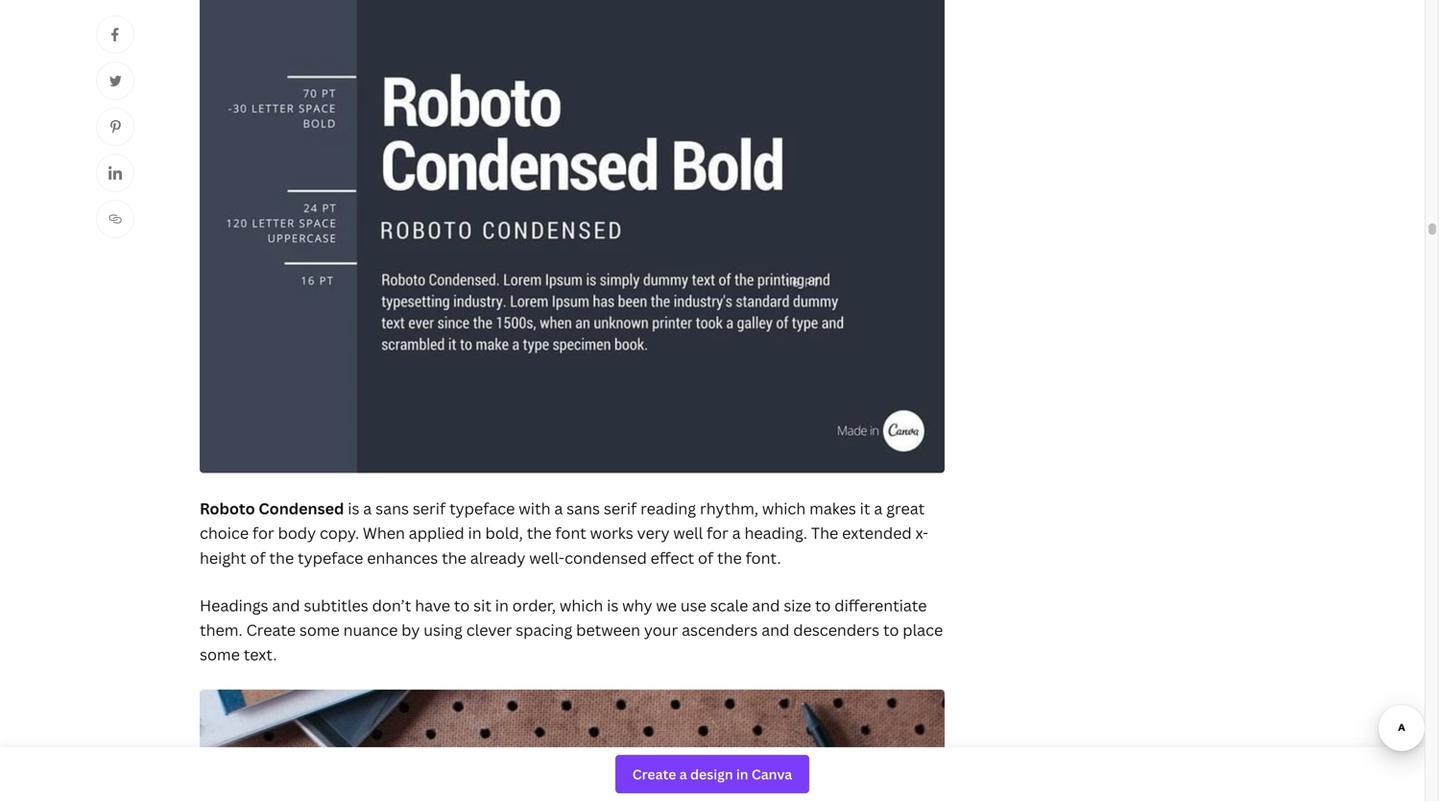 Task type: locate. For each thing, give the bounding box(es) containing it.
2 for from the left
[[707, 523, 729, 543]]

well-
[[529, 547, 565, 568]]

0 horizontal spatial of
[[250, 547, 266, 568]]

some down subtitles
[[300, 619, 340, 640]]

0 vertical spatial some
[[300, 619, 340, 640]]

the
[[811, 523, 839, 543]]

them.
[[200, 619, 243, 640]]

bold,
[[486, 523, 523, 543]]

some down them.
[[200, 644, 240, 665]]

the left font.
[[717, 547, 742, 568]]

well
[[674, 523, 703, 543]]

reading
[[641, 498, 696, 519]]

great
[[887, 498, 925, 519]]

have
[[415, 595, 450, 616]]

a up when
[[363, 498, 372, 519]]

is left why
[[607, 595, 619, 616]]

for down rhythm,
[[707, 523, 729, 543]]

1 horizontal spatial which
[[762, 498, 806, 519]]

the down with
[[527, 523, 552, 543]]

1 horizontal spatial of
[[698, 547, 714, 568]]

serif up works
[[604, 498, 637, 519]]

1 horizontal spatial sans
[[567, 498, 600, 519]]

serif up applied
[[413, 498, 446, 519]]

0 horizontal spatial some
[[200, 644, 240, 665]]

and
[[272, 595, 300, 616], [752, 595, 780, 616], [762, 619, 790, 640]]

which inside the headings and subtitles don't have to sit in order, which is why we use scale and size to differentiate them. create some nuance by using clever spacing between your ascenders and descenders to place some text.
[[560, 595, 603, 616]]

0 horizontal spatial serif
[[413, 498, 446, 519]]

1 horizontal spatial for
[[707, 523, 729, 543]]

effect
[[651, 547, 695, 568]]

we
[[656, 595, 677, 616]]

condensed
[[565, 547, 647, 568]]

0 vertical spatial typeface
[[450, 498, 515, 519]]

extended
[[842, 523, 912, 543]]

to left 'sit'
[[454, 595, 470, 616]]

in right 'sit'
[[495, 595, 509, 616]]

0 horizontal spatial to
[[454, 595, 470, 616]]

place
[[903, 619, 943, 640]]

roboto condensed
[[200, 498, 344, 519]]

of down well
[[698, 547, 714, 568]]

size
[[784, 595, 812, 616]]

which up between
[[560, 595, 603, 616]]

it
[[860, 498, 871, 519]]

between
[[576, 619, 641, 640]]

to right size
[[815, 595, 831, 616]]

works
[[590, 523, 634, 543]]

1 vertical spatial typeface
[[298, 547, 363, 568]]

heading.
[[745, 523, 808, 543]]

0 horizontal spatial sans
[[376, 498, 409, 519]]

body
[[278, 523, 316, 543]]

is up copy.
[[348, 498, 360, 519]]

1 vertical spatial which
[[560, 595, 603, 616]]

sans up font
[[567, 498, 600, 519]]

differentiate
[[835, 595, 927, 616]]

rhythm,
[[700, 498, 759, 519]]

font.
[[746, 547, 781, 568]]

of
[[250, 547, 266, 568], [698, 547, 714, 568]]

the
[[527, 523, 552, 543], [269, 547, 294, 568], [442, 547, 467, 568], [717, 547, 742, 568]]

and left size
[[752, 595, 780, 616]]

1 horizontal spatial serif
[[604, 498, 637, 519]]

1 vertical spatial some
[[200, 644, 240, 665]]

sit
[[474, 595, 492, 616]]

use
[[681, 595, 707, 616]]

in left bold,
[[468, 523, 482, 543]]

create
[[246, 619, 296, 640]]

to down differentiate
[[884, 619, 899, 640]]

1 horizontal spatial is
[[607, 595, 619, 616]]

0 vertical spatial is
[[348, 498, 360, 519]]

is inside is a sans serif typeface with a sans serif reading rhythm, which makes it a great choice for body copy. when applied in bold, the font works very well for a heading. the extended x- height of the typeface enhances the already well-condensed effect of the font.
[[348, 498, 360, 519]]

0 horizontal spatial which
[[560, 595, 603, 616]]

typeface down copy.
[[298, 547, 363, 568]]

a
[[363, 498, 372, 519], [554, 498, 563, 519], [874, 498, 883, 519], [732, 523, 741, 543]]

copy.
[[320, 523, 359, 543]]

already
[[470, 547, 526, 568]]

roboto
[[200, 498, 255, 519]]

2 sans from the left
[[567, 498, 600, 519]]

for
[[253, 523, 274, 543], [707, 523, 729, 543]]

serif
[[413, 498, 446, 519], [604, 498, 637, 519]]

in inside the headings and subtitles don't have to sit in order, which is why we use scale and size to differentiate them. create some nuance by using clever spacing between your ascenders and descenders to place some text.
[[495, 595, 509, 616]]

in
[[468, 523, 482, 543], [495, 595, 509, 616]]

1 sans from the left
[[376, 498, 409, 519]]

sans
[[376, 498, 409, 519], [567, 498, 600, 519]]

to
[[454, 595, 470, 616], [815, 595, 831, 616], [884, 619, 899, 640]]

0 horizontal spatial in
[[468, 523, 482, 543]]

1 horizontal spatial to
[[815, 595, 831, 616]]

clever
[[466, 619, 512, 640]]

of right "height"
[[250, 547, 266, 568]]

0 vertical spatial in
[[468, 523, 482, 543]]

typeface up bold,
[[450, 498, 515, 519]]

1 vertical spatial in
[[495, 595, 509, 616]]

which
[[762, 498, 806, 519], [560, 595, 603, 616]]

headings and subtitles don't have to sit in order, which is why we use scale and size to differentiate them. create some nuance by using clever spacing between your ascenders and descenders to place some text.
[[200, 595, 943, 665]]

for down the roboto condensed
[[253, 523, 274, 543]]

1 horizontal spatial typeface
[[450, 498, 515, 519]]

1 horizontal spatial in
[[495, 595, 509, 616]]

in inside is a sans serif typeface with a sans serif reading rhythm, which makes it a great choice for body copy. when applied in bold, the font works very well for a heading. the extended x- height of the typeface enhances the already well-condensed effect of the font.
[[468, 523, 482, 543]]

1 of from the left
[[250, 547, 266, 568]]

typeface
[[450, 498, 515, 519], [298, 547, 363, 568]]

0 horizontal spatial is
[[348, 498, 360, 519]]

subtitles
[[304, 595, 369, 616]]

ascenders
[[682, 619, 758, 640]]

a right it
[[874, 498, 883, 519]]

1 vertical spatial is
[[607, 595, 619, 616]]

0 horizontal spatial for
[[253, 523, 274, 543]]

some
[[300, 619, 340, 640], [200, 644, 240, 665]]

sans up when
[[376, 498, 409, 519]]

0 vertical spatial which
[[762, 498, 806, 519]]

1 for from the left
[[253, 523, 274, 543]]

is a sans serif typeface with a sans serif reading rhythm, which makes it a great choice for body copy. when applied in bold, the font works very well for a heading. the extended x- height of the typeface enhances the already well-condensed effect of the font.
[[200, 498, 929, 568]]

which up heading.
[[762, 498, 806, 519]]

is
[[348, 498, 360, 519], [607, 595, 619, 616]]



Task type: describe. For each thing, give the bounding box(es) containing it.
which inside is a sans serif typeface with a sans serif reading rhythm, which makes it a great choice for body copy. when applied in bold, the font works very well for a heading. the extended x- height of the typeface enhances the already well-condensed effect of the font.
[[762, 498, 806, 519]]

very
[[637, 523, 670, 543]]

applied
[[409, 523, 465, 543]]

nuance
[[343, 619, 398, 640]]

enhances
[[367, 547, 438, 568]]

a right with
[[554, 498, 563, 519]]

makes
[[810, 498, 857, 519]]

when
[[363, 523, 405, 543]]

the down applied
[[442, 547, 467, 568]]

x-
[[916, 523, 929, 543]]

spacing
[[516, 619, 573, 640]]

why
[[623, 595, 653, 616]]

condensed
[[259, 498, 344, 519]]

0 horizontal spatial typeface
[[298, 547, 363, 568]]

2 horizontal spatial to
[[884, 619, 899, 640]]

1 horizontal spatial some
[[300, 619, 340, 640]]

with
[[519, 498, 551, 519]]

scale
[[710, 595, 749, 616]]

and down size
[[762, 619, 790, 640]]

your
[[644, 619, 678, 640]]

choice
[[200, 523, 249, 543]]

the down the "body"
[[269, 547, 294, 568]]

headings
[[200, 595, 268, 616]]

is inside the headings and subtitles don't have to sit in order, which is why we use scale and size to differentiate them. create some nuance by using clever spacing between your ascenders and descenders to place some text.
[[607, 595, 619, 616]]

font
[[555, 523, 587, 543]]

1 serif from the left
[[413, 498, 446, 519]]

by
[[402, 619, 420, 640]]

descenders
[[794, 619, 880, 640]]

text.
[[244, 644, 277, 665]]

2 serif from the left
[[604, 498, 637, 519]]

a down rhythm,
[[732, 523, 741, 543]]

using
[[424, 619, 463, 640]]

height
[[200, 547, 246, 568]]

don't
[[372, 595, 411, 616]]

order,
[[513, 595, 556, 616]]

2 of from the left
[[698, 547, 714, 568]]

and up create
[[272, 595, 300, 616]]



Task type: vqa. For each thing, say whether or not it's contained in the screenshot.
top design
no



